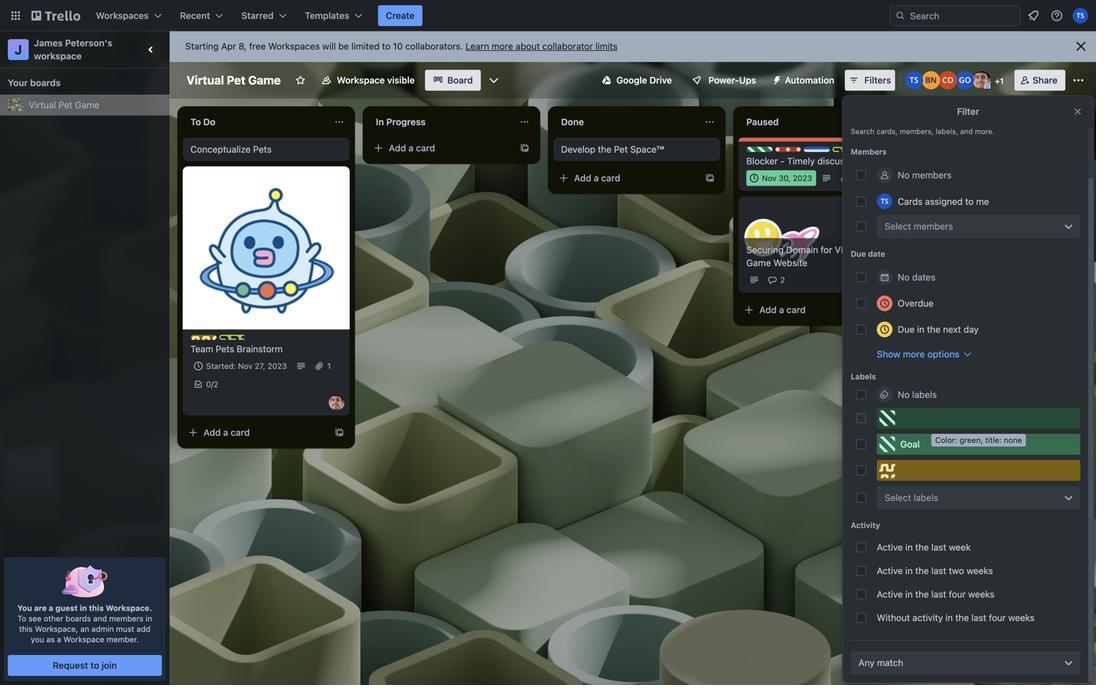 Task type: locate. For each thing, give the bounding box(es) containing it.
1 vertical spatial labels
[[914, 492, 939, 503]]

0 horizontal spatial this
[[19, 624, 33, 634]]

1 vertical spatial no
[[898, 272, 910, 283]]

goal
[[760, 147, 777, 157], [901, 439, 920, 450]]

labels
[[912, 389, 937, 400], [914, 492, 939, 503]]

1 select from the top
[[885, 221, 911, 232]]

blocker for blocker - timely discussion (#4)
[[747, 156, 778, 166]]

pets down the to do text box
[[253, 144, 272, 155]]

0 horizontal spatial create from template… image
[[519, 143, 530, 153]]

progress
[[386, 116, 426, 127]]

0 vertical spatial weeks
[[967, 565, 993, 576]]

color: green, title: "goal" element left -
[[747, 147, 777, 157]]

in up add
[[146, 614, 152, 623]]

create from template… image
[[519, 143, 530, 153], [705, 173, 715, 183], [890, 305, 901, 315]]

1 vertical spatial select
[[885, 492, 911, 503]]

add for paused
[[760, 304, 777, 315]]

To Do text field
[[183, 112, 329, 132]]

you
[[17, 604, 32, 613]]

1 horizontal spatial game
[[248, 73, 281, 87]]

starred button
[[234, 5, 294, 26]]

in progress
[[376, 116, 426, 127]]

0 vertical spatial four
[[949, 589, 966, 600]]

select down the cards
[[885, 221, 911, 232]]

member.
[[107, 635, 139, 644]]

0 notifications image
[[1026, 8, 1041, 23]]

boards up an
[[65, 614, 91, 623]]

dates
[[912, 272, 936, 283]]

members
[[912, 170, 952, 180], [914, 221, 953, 232], [109, 614, 143, 623]]

templates button
[[297, 5, 370, 26]]

show
[[877, 349, 901, 360]]

game
[[248, 73, 281, 87], [75, 100, 100, 110], [747, 257, 771, 268]]

nov inside checkbox
[[762, 174, 777, 183]]

1 horizontal spatial team
[[232, 335, 253, 345]]

virtual down the your boards
[[29, 100, 56, 110]]

and up admin
[[93, 614, 107, 623]]

pets up started:
[[216, 344, 234, 354]]

add a card for to do
[[204, 427, 250, 438]]

2 vertical spatial weeks
[[1008, 612, 1035, 623]]

0 vertical spatial virtual pet game
[[187, 73, 281, 87]]

tara schultz (taraschultz7) image
[[1073, 8, 1088, 23], [905, 71, 923, 89], [877, 193, 893, 209]]

2 horizontal spatial tara schultz (taraschultz7) image
[[1073, 8, 1088, 23]]

0 vertical spatial 2023
[[793, 174, 812, 183]]

0 vertical spatial this
[[89, 604, 104, 613]]

1 horizontal spatial workspace
[[337, 75, 385, 85]]

team down color: yellow, title: none image
[[191, 344, 213, 354]]

+
[[995, 76, 1000, 85]]

activity
[[851, 521, 880, 530]]

2 vertical spatial create from template… image
[[890, 305, 901, 315]]

pet left space™️
[[614, 144, 628, 155]]

add a card down develop the pet space™️
[[574, 173, 621, 183]]

add
[[389, 143, 406, 153], [574, 173, 591, 183], [760, 304, 777, 315], [204, 427, 221, 438]]

Done text field
[[553, 112, 700, 132]]

1 horizontal spatial nov
[[762, 174, 777, 183]]

color: yellow, title: none element
[[877, 460, 1081, 481]]

add a card for done
[[574, 173, 621, 183]]

2 vertical spatial virtual
[[835, 244, 862, 255]]

2 vertical spatial active
[[877, 589, 903, 600]]

pets for team
[[216, 344, 234, 354]]

four
[[949, 589, 966, 600], [989, 612, 1006, 623]]

1 vertical spatial this
[[19, 624, 33, 634]]

0 vertical spatial nov
[[762, 174, 777, 183]]

virtual pet game
[[187, 73, 281, 87], [29, 100, 100, 110]]

search cards, members, labels, and more.
[[851, 127, 995, 136]]

workspace
[[34, 51, 82, 61]]

0 vertical spatial labels
[[912, 389, 937, 400]]

share
[[1033, 75, 1058, 85]]

members for select members
[[914, 221, 953, 232]]

the right "develop" on the right of the page
[[598, 144, 612, 155]]

to left do in the left of the page
[[191, 116, 201, 127]]

virtual pet game down your boards with 1 items element
[[29, 100, 100, 110]]

0 vertical spatial workspaces
[[96, 10, 149, 21]]

labels down show more options button
[[912, 389, 937, 400]]

2 vertical spatial game
[[747, 257, 771, 268]]

0 horizontal spatial workspaces
[[96, 10, 149, 21]]

fyi
[[817, 147, 829, 157]]

1 horizontal spatial workspaces
[[268, 41, 320, 52]]

no left dates
[[898, 272, 910, 283]]

2
[[780, 275, 785, 285], [214, 380, 218, 389]]

will
[[322, 41, 336, 52]]

develop the pet space™️ link
[[561, 143, 713, 156]]

1 horizontal spatial boards
[[65, 614, 91, 623]]

weeks for active in the last four weeks
[[968, 589, 995, 600]]

pet
[[227, 73, 246, 87], [58, 100, 72, 110], [614, 144, 628, 155], [865, 244, 879, 255]]

learn more about collaborator limits link
[[466, 41, 618, 52]]

more
[[492, 41, 513, 52], [903, 349, 925, 360]]

due date
[[851, 249, 885, 258]]

domain
[[786, 244, 818, 255]]

blocker
[[788, 147, 817, 157], [747, 156, 778, 166]]

in up without
[[906, 589, 913, 600]]

1 vertical spatial weeks
[[968, 589, 995, 600]]

0 vertical spatial game
[[248, 73, 281, 87]]

active down active in the last week
[[877, 565, 903, 576]]

labels
[[851, 372, 876, 381]]

request to join
[[53, 660, 117, 671]]

0 horizontal spatial goal
[[760, 147, 777, 157]]

the for active in the last week
[[915, 542, 929, 553]]

1 down discussion
[[853, 174, 856, 183]]

sm image
[[767, 70, 785, 88]]

pet right for
[[865, 244, 879, 255]]

0 horizontal spatial blocker
[[747, 156, 778, 166]]

to down you
[[17, 614, 26, 623]]

2 no from the top
[[898, 272, 910, 283]]

boards right your
[[30, 77, 61, 88]]

1 horizontal spatial this
[[89, 604, 104, 613]]

members up the must
[[109, 614, 143, 623]]

you
[[31, 635, 44, 644]]

filters button
[[845, 70, 895, 91]]

tara schultz (taraschultz7) image right the open information menu image
[[1073, 8, 1088, 23]]

1 horizontal spatial 2023
[[793, 174, 812, 183]]

star or unstar board image
[[295, 75, 306, 85]]

color: green, title: "goal" element
[[747, 147, 777, 157], [877, 434, 1081, 455]]

workspaces inside workspaces popup button
[[96, 10, 149, 21]]

1 vertical spatial boards
[[65, 614, 91, 623]]

and
[[960, 127, 973, 136], [93, 614, 107, 623]]

1 active from the top
[[877, 542, 903, 553]]

color: green, title: none
[[935, 436, 1022, 445]]

pet down your boards with 1 items element
[[58, 100, 72, 110]]

weeks for active in the last two weeks
[[967, 565, 993, 576]]

0 vertical spatial boards
[[30, 77, 61, 88]]

0 vertical spatial goal
[[760, 147, 777, 157]]

virtual pet game down "apr"
[[187, 73, 281, 87]]

0 vertical spatial no
[[898, 170, 910, 180]]

day
[[964, 324, 979, 335]]

members up the cards assigned to me
[[912, 170, 952, 180]]

no
[[898, 170, 910, 180], [898, 272, 910, 283], [898, 389, 910, 400]]

conceptualize
[[191, 144, 251, 155]]

pet inside 'link'
[[614, 144, 628, 155]]

this down see
[[19, 624, 33, 634]]

add a card down website
[[760, 304, 806, 315]]

1 vertical spatial nov
[[238, 362, 253, 371]]

and left more.
[[960, 127, 973, 136]]

1 vertical spatial four
[[989, 612, 1006, 623]]

1 vertical spatial pets
[[216, 344, 234, 354]]

0 vertical spatial tara schultz (taraschultz7) image
[[1073, 8, 1088, 23]]

search
[[851, 127, 875, 136]]

0 horizontal spatial game
[[75, 100, 100, 110]]

workspace inside you are a guest in this workspace. to see other boards and members in this workspace, an admin must add you as a workspace member.
[[63, 635, 104, 644]]

more right learn
[[492, 41, 513, 52]]

0 vertical spatial to
[[191, 116, 201, 127]]

in
[[376, 116, 384, 127]]

select
[[885, 221, 911, 232], [885, 492, 911, 503]]

in up the show more options
[[917, 324, 925, 335]]

starting
[[185, 41, 219, 52]]

in right activity on the right bottom of page
[[946, 612, 953, 623]]

no up the cards
[[898, 170, 910, 180]]

1 horizontal spatial virtual pet game
[[187, 73, 281, 87]]

2 vertical spatial 1
[[327, 362, 331, 371]]

1 horizontal spatial and
[[960, 127, 973, 136]]

2 down website
[[780, 275, 785, 285]]

card for done
[[601, 173, 621, 183]]

members down the cards assigned to me
[[914, 221, 953, 232]]

and inside you are a guest in this workspace. to see other boards and members in this workspace, an admin must add you as a workspace member.
[[93, 614, 107, 623]]

boards inside you are a guest in this workspace. to see other boards and members in this workspace, an admin must add you as a workspace member.
[[65, 614, 91, 623]]

me
[[976, 196, 989, 207]]

0 vertical spatial select
[[885, 221, 911, 232]]

any match
[[859, 657, 903, 668]]

virtual inside board name text box
[[187, 73, 224, 87]]

starred
[[241, 10, 274, 21]]

nov left 30,
[[762, 174, 777, 183]]

team for team pets brainstorm
[[191, 344, 213, 354]]

1 no from the top
[[898, 170, 910, 180]]

due left 'date'
[[851, 249, 866, 258]]

0 horizontal spatial 2023
[[268, 362, 287, 371]]

game down your boards with 1 items element
[[75, 100, 100, 110]]

green,
[[960, 436, 983, 445]]

1 horizontal spatial four
[[989, 612, 1006, 623]]

nov left 27, on the left
[[238, 362, 253, 371]]

1 right the this member is an admin of this board. image
[[1000, 76, 1004, 85]]

cards assigned to me
[[898, 196, 989, 207]]

1 vertical spatial create from template… image
[[705, 173, 715, 183]]

pet down 8,
[[227, 73, 246, 87]]

no dates
[[898, 272, 936, 283]]

active in the last two weeks
[[877, 565, 993, 576]]

game down free
[[248, 73, 281, 87]]

1 horizontal spatial goal
[[901, 439, 920, 450]]

1 vertical spatial due
[[898, 324, 915, 335]]

color: bold lime, title: "team task" element
[[219, 335, 272, 345]]

this member is an admin of this board. image
[[985, 84, 990, 89]]

create from template… image for paused
[[890, 305, 901, 315]]

(#4)
[[865, 156, 883, 166]]

1 vertical spatial and
[[93, 614, 107, 623]]

add a card button for to do
[[183, 422, 326, 443]]

2 horizontal spatial to
[[965, 196, 974, 207]]

0 horizontal spatial workspace
[[63, 635, 104, 644]]

tara schultz (taraschultz7) image left the cards
[[877, 193, 893, 209]]

2023 inside nov 30, 2023 checkbox
[[793, 174, 812, 183]]

pets for conceptualize
[[253, 144, 272, 155]]

2 select from the top
[[885, 492, 911, 503]]

add a card
[[389, 143, 435, 153], [574, 173, 621, 183], [760, 304, 806, 315], [204, 427, 250, 438]]

2 horizontal spatial game
[[747, 257, 771, 268]]

2023 right 27, on the left
[[268, 362, 287, 371]]

2 vertical spatial to
[[91, 660, 99, 671]]

blocker for blocker fyi
[[788, 147, 817, 157]]

add a card button down /
[[183, 422, 326, 443]]

to left 10
[[382, 41, 391, 52]]

due
[[851, 249, 866, 258], [898, 324, 915, 335]]

0 horizontal spatial virtual
[[29, 100, 56, 110]]

0 horizontal spatial tara schultz (taraschultz7) image
[[877, 193, 893, 209]]

2 active from the top
[[877, 565, 903, 576]]

add a card button down website
[[739, 300, 882, 320]]

done
[[561, 116, 584, 127]]

two
[[949, 565, 964, 576]]

card for to do
[[231, 427, 250, 438]]

1 vertical spatial tara schultz (taraschultz7) image
[[905, 71, 923, 89]]

active up without
[[877, 589, 903, 600]]

due up the show more options
[[898, 324, 915, 335]]

1 vertical spatial game
[[75, 100, 100, 110]]

this up admin
[[89, 604, 104, 613]]

0 horizontal spatial virtual pet game
[[29, 100, 100, 110]]

2 horizontal spatial virtual
[[835, 244, 862, 255]]

add down website
[[760, 304, 777, 315]]

0 vertical spatial workspace
[[337, 75, 385, 85]]

game inside securing domain for virtual pet game website
[[747, 257, 771, 268]]

2 vertical spatial no
[[898, 389, 910, 400]]

virtual inside securing domain for virtual pet game website
[[835, 244, 862, 255]]

collaborators.
[[405, 41, 463, 52]]

2 horizontal spatial create from template… image
[[890, 305, 901, 315]]

options
[[928, 349, 960, 360]]

active for active in the last two weeks
[[877, 565, 903, 576]]

as
[[46, 635, 55, 644]]

1 vertical spatial 2
[[214, 380, 218, 389]]

1 up james peterson (jamespeterson93) image
[[327, 362, 331, 371]]

0 horizontal spatial nov
[[238, 362, 253, 371]]

last left week
[[932, 542, 947, 553]]

color: green, title: "goal" element down color: green, title: none element
[[877, 434, 1081, 455]]

0 vertical spatial 1
[[1000, 76, 1004, 85]]

color: yellow, title: none image
[[191, 335, 217, 340]]

the left the next
[[927, 324, 941, 335]]

1 horizontal spatial 1
[[853, 174, 856, 183]]

0 horizontal spatial pets
[[216, 344, 234, 354]]

website
[[774, 257, 808, 268]]

0 horizontal spatial 2
[[214, 380, 218, 389]]

active for active in the last four weeks
[[877, 589, 903, 600]]

activity
[[913, 612, 943, 623]]

pet inside virtual pet game link
[[58, 100, 72, 110]]

0 vertical spatial due
[[851, 249, 866, 258]]

add a card down /
[[204, 427, 250, 438]]

virtual right for
[[835, 244, 862, 255]]

active down activity
[[877, 542, 903, 553]]

to left join
[[91, 660, 99, 671]]

match
[[877, 657, 903, 668]]

back to home image
[[31, 5, 80, 26]]

virtual pet game link
[[29, 99, 162, 112]]

team left task on the left of the page
[[232, 335, 253, 345]]

conceptualize pets
[[191, 144, 272, 155]]

In Progress text field
[[368, 112, 514, 132]]

color: blue, title: "fyi" element
[[804, 147, 830, 157]]

labels up active in the last week
[[914, 492, 939, 503]]

create from template… image for done
[[705, 173, 715, 183]]

1 horizontal spatial blocker
[[788, 147, 817, 157]]

no for no dates
[[898, 272, 910, 283]]

last
[[932, 542, 947, 553], [932, 565, 947, 576], [932, 589, 947, 600], [972, 612, 987, 623]]

automation
[[785, 75, 835, 85]]

1 vertical spatial 2023
[[268, 362, 287, 371]]

last down active in the last two weeks
[[932, 589, 947, 600]]

virtual pet game inside virtual pet game link
[[29, 100, 100, 110]]

1 for team pets brainstorm
[[327, 362, 331, 371]]

workspace down limited
[[337, 75, 385, 85]]

add down "develop" on the right of the page
[[574, 173, 591, 183]]

primary element
[[0, 0, 1096, 31]]

0 horizontal spatial due
[[851, 249, 866, 258]]

1 vertical spatial to
[[17, 614, 26, 623]]

2 right 0 at left
[[214, 380, 218, 389]]

the for active in the last two weeks
[[915, 565, 929, 576]]

switch to… image
[[9, 9, 22, 22]]

no for no labels
[[898, 389, 910, 400]]

team pets brainstorm link
[[191, 343, 342, 356]]

add a card button down in progress text field at the top of page
[[368, 138, 512, 159]]

add down 'in progress'
[[389, 143, 406, 153]]

tara schultz (taraschultz7) image left christina overa (christinaovera) icon
[[905, 71, 923, 89]]

add a card button down develop the pet space™️ 'link' in the top right of the page
[[553, 168, 697, 189]]

goal left color:
[[901, 439, 920, 450]]

workspaces up peterson's
[[96, 10, 149, 21]]

to inside button
[[91, 660, 99, 671]]

to
[[382, 41, 391, 52], [965, 196, 974, 207], [91, 660, 99, 671]]

workspaces up star or unstar board icon
[[268, 41, 320, 52]]

virtual down starting
[[187, 73, 224, 87]]

create button
[[378, 5, 423, 26]]

1 horizontal spatial create from template… image
[[705, 173, 715, 183]]

labels for no labels
[[912, 389, 937, 400]]

customize views image
[[487, 74, 500, 87]]

the down active in the last week
[[915, 565, 929, 576]]

last left the two
[[932, 565, 947, 576]]

0 vertical spatial active
[[877, 542, 903, 553]]

more right show
[[903, 349, 925, 360]]

3 no from the top
[[898, 389, 910, 400]]

no down the show more options
[[898, 389, 910, 400]]

workspace down an
[[63, 635, 104, 644]]

3 active from the top
[[877, 589, 903, 600]]

due for due date
[[851, 249, 866, 258]]

0 horizontal spatial boards
[[30, 77, 61, 88]]

add down 0 / 2
[[204, 427, 221, 438]]

james
[[34, 38, 63, 48]]

2023 down timely
[[793, 174, 812, 183]]

-
[[781, 156, 785, 166]]

members
[[851, 147, 887, 156]]

1 vertical spatial 1
[[853, 174, 856, 183]]

game down securing at the top
[[747, 257, 771, 268]]

1 horizontal spatial pets
[[253, 144, 272, 155]]

goal left -
[[760, 147, 777, 157]]

1 horizontal spatial to
[[382, 41, 391, 52]]

select up active in the last week
[[885, 492, 911, 503]]

card for paused
[[787, 304, 806, 315]]

the
[[598, 144, 612, 155], [927, 324, 941, 335], [915, 542, 929, 553], [915, 565, 929, 576], [915, 589, 929, 600], [956, 612, 969, 623]]

1 horizontal spatial tara schultz (taraschultz7) image
[[905, 71, 923, 89]]

the up activity on the right bottom of page
[[915, 589, 929, 600]]

+ 1
[[995, 76, 1004, 85]]

recent
[[180, 10, 210, 21]]

labels for select labels
[[914, 492, 939, 503]]

0 horizontal spatial and
[[93, 614, 107, 623]]

1 horizontal spatial color: green, title: "goal" element
[[877, 434, 1081, 455]]

the up active in the last two weeks
[[915, 542, 929, 553]]

1 vertical spatial more
[[903, 349, 925, 360]]

0 horizontal spatial to
[[91, 660, 99, 671]]

workspaces
[[96, 10, 149, 21], [268, 41, 320, 52]]

last for week
[[932, 542, 947, 553]]

to left the 'me'
[[965, 196, 974, 207]]

pet inside securing domain for virtual pet game website
[[865, 244, 879, 255]]

0 vertical spatial virtual
[[187, 73, 224, 87]]

share button
[[1015, 70, 1066, 91]]

workspace,
[[35, 624, 78, 634]]

active
[[877, 542, 903, 553], [877, 565, 903, 576], [877, 589, 903, 600]]



Task type: vqa. For each thing, say whether or not it's contained in the screenshot.
'virtual pet game' to the right
yes



Task type: describe. For each thing, give the bounding box(es) containing it.
show more options button
[[877, 348, 973, 361]]

show menu image
[[1072, 74, 1085, 87]]

color: bold lime, title: none image
[[833, 147, 859, 152]]

in right guest
[[80, 604, 87, 613]]

request to join button
[[8, 655, 162, 676]]

about
[[516, 41, 540, 52]]

learn
[[466, 41, 489, 52]]

1 vertical spatial workspaces
[[268, 41, 320, 52]]

securing domain for virtual pet game website link
[[747, 243, 898, 270]]

team pets brainstorm
[[191, 344, 283, 354]]

select for select members
[[885, 221, 911, 232]]

the right activity on the right bottom of page
[[956, 612, 969, 623]]

the for active in the last four weeks
[[915, 589, 929, 600]]

automation button
[[767, 70, 842, 91]]

securing domain for virtual pet game website
[[747, 244, 879, 268]]

0 horizontal spatial color: green, title: "goal" element
[[747, 147, 777, 157]]

be
[[338, 41, 349, 52]]

in down active in the last week
[[906, 565, 913, 576]]

30,
[[779, 174, 791, 183]]

without
[[877, 612, 910, 623]]

you are a guest in this workspace. to see other boards and members in this workspace, an admin must add you as a workspace member.
[[17, 604, 152, 644]]

last down active in the last four weeks
[[972, 612, 987, 623]]

1 vertical spatial goal
[[901, 439, 920, 450]]

create
[[386, 10, 415, 21]]

do
[[203, 116, 215, 127]]

members inside you are a guest in this workspace. to see other boards and members in this workspace, an admin must add you as a workspace member.
[[109, 614, 143, 623]]

color:
[[935, 436, 958, 445]]

show more options
[[877, 349, 960, 360]]

none
[[1004, 436, 1022, 445]]

google
[[617, 75, 647, 85]]

date
[[868, 249, 885, 258]]

0 vertical spatial create from template… image
[[519, 143, 530, 153]]

your boards
[[8, 77, 61, 88]]

james peterson (jamespeterson93) image
[[973, 71, 991, 89]]

members for no members
[[912, 170, 952, 180]]

james peterson (jamespeterson93) image
[[329, 395, 345, 410]]

overdue
[[898, 298, 934, 309]]

add for to do
[[204, 427, 221, 438]]

guest
[[55, 604, 78, 613]]

other
[[44, 614, 63, 623]]

search image
[[895, 10, 906, 21]]

j
[[15, 42, 22, 57]]

8,
[[239, 41, 247, 52]]

google drive button
[[594, 70, 680, 91]]

christina overa (christinaovera) image
[[939, 71, 957, 89]]

no members
[[898, 170, 952, 180]]

create from template… image
[[334, 427, 345, 438]]

task
[[255, 335, 272, 345]]

1 vertical spatial virtual
[[29, 100, 56, 110]]

more.
[[975, 127, 995, 136]]

workspace visible button
[[313, 70, 423, 91]]

due for due in the next day
[[898, 324, 915, 335]]

google drive icon image
[[602, 76, 611, 85]]

see
[[28, 614, 42, 623]]

to inside you are a guest in this workspace. to see other boards and members in this workspace, an admin must add you as a workspace member.
[[17, 614, 26, 623]]

open information menu image
[[1051, 9, 1064, 22]]

last for four
[[932, 589, 947, 600]]

add
[[137, 624, 151, 634]]

workspace inside button
[[337, 75, 385, 85]]

the for due in the next day
[[927, 324, 941, 335]]

workspace visible
[[337, 75, 415, 85]]

filters
[[865, 75, 891, 85]]

2 horizontal spatial 1
[[1000, 76, 1004, 85]]

no for no members
[[898, 170, 910, 180]]

ups
[[739, 75, 756, 85]]

blocker - timely discussion (#4)
[[747, 156, 883, 166]]

blocker - timely discussion (#4) link
[[747, 155, 898, 168]]

last for two
[[932, 565, 947, 576]]

0 vertical spatial and
[[960, 127, 973, 136]]

in up active in the last two weeks
[[906, 542, 913, 553]]

team for team task
[[232, 335, 253, 345]]

develop
[[561, 144, 596, 155]]

Paused text field
[[739, 112, 885, 132]]

templates
[[305, 10, 349, 21]]

add a card down progress
[[389, 143, 435, 153]]

Board name text field
[[180, 70, 287, 91]]

0 vertical spatial to
[[382, 41, 391, 52]]

blocker fyi
[[788, 147, 829, 157]]

close popover image
[[1073, 106, 1083, 117]]

add a card button for paused
[[739, 300, 882, 320]]

0 vertical spatial more
[[492, 41, 513, 52]]

due in the next day
[[898, 324, 979, 335]]

10
[[393, 41, 403, 52]]

add a card for paused
[[760, 304, 806, 315]]

0 / 2
[[206, 380, 218, 389]]

your boards with 1 items element
[[8, 75, 155, 91]]

james peterson's workspace
[[34, 38, 115, 61]]

color: green, title: none element
[[877, 408, 1081, 429]]

discussion
[[818, 156, 862, 166]]

google drive
[[617, 75, 672, 85]]

more inside button
[[903, 349, 925, 360]]

free
[[249, 41, 266, 52]]

add a card button for done
[[553, 168, 697, 189]]

workspaces button
[[88, 5, 170, 26]]

game inside board name text box
[[248, 73, 281, 87]]

1 vertical spatial color: green, title: "goal" element
[[877, 434, 1081, 455]]

your
[[8, 77, 28, 88]]

virtual pet game inside board name text box
[[187, 73, 281, 87]]

to inside text box
[[191, 116, 201, 127]]

started:
[[206, 362, 236, 371]]

started: nov 27, 2023
[[206, 362, 287, 371]]

any
[[859, 657, 875, 668]]

workspace.
[[106, 604, 152, 613]]

cards,
[[877, 127, 898, 136]]

select for select labels
[[885, 492, 911, 503]]

workspace navigation collapse icon image
[[142, 40, 161, 59]]

visible
[[387, 75, 415, 85]]

color: green, title: none tooltip
[[932, 434, 1026, 447]]

limited
[[351, 41, 380, 52]]

select members
[[885, 221, 953, 232]]

power-
[[709, 75, 739, 85]]

power-ups button
[[683, 70, 764, 91]]

color: red, title: "blocker" element
[[775, 147, 817, 157]]

0 vertical spatial 2
[[780, 275, 785, 285]]

week
[[949, 542, 971, 553]]

ben nelson (bennelson96) image
[[922, 71, 940, 89]]

for
[[821, 244, 833, 255]]

/
[[211, 380, 214, 389]]

Search field
[[906, 6, 1020, 25]]

board link
[[425, 70, 481, 91]]

power-ups
[[709, 75, 756, 85]]

1 vertical spatial to
[[965, 196, 974, 207]]

the inside 'link'
[[598, 144, 612, 155]]

admin
[[91, 624, 114, 634]]

filter
[[957, 106, 980, 117]]

Nov 30, 2023 checkbox
[[747, 170, 816, 186]]

drive
[[650, 75, 672, 85]]

gary orlando (garyorlando) image
[[956, 71, 974, 89]]

members,
[[900, 127, 934, 136]]

active in the last week
[[877, 542, 971, 553]]

an
[[80, 624, 89, 634]]

pet inside board name text box
[[227, 73, 246, 87]]

no labels
[[898, 389, 937, 400]]

0 horizontal spatial four
[[949, 589, 966, 600]]

1 for blocker - timely discussion (#4)
[[853, 174, 856, 183]]

active for active in the last week
[[877, 542, 903, 553]]

add for done
[[574, 173, 591, 183]]

2 vertical spatial tara schultz (taraschultz7) image
[[877, 193, 893, 209]]

conceptualize pets link
[[191, 143, 342, 156]]



